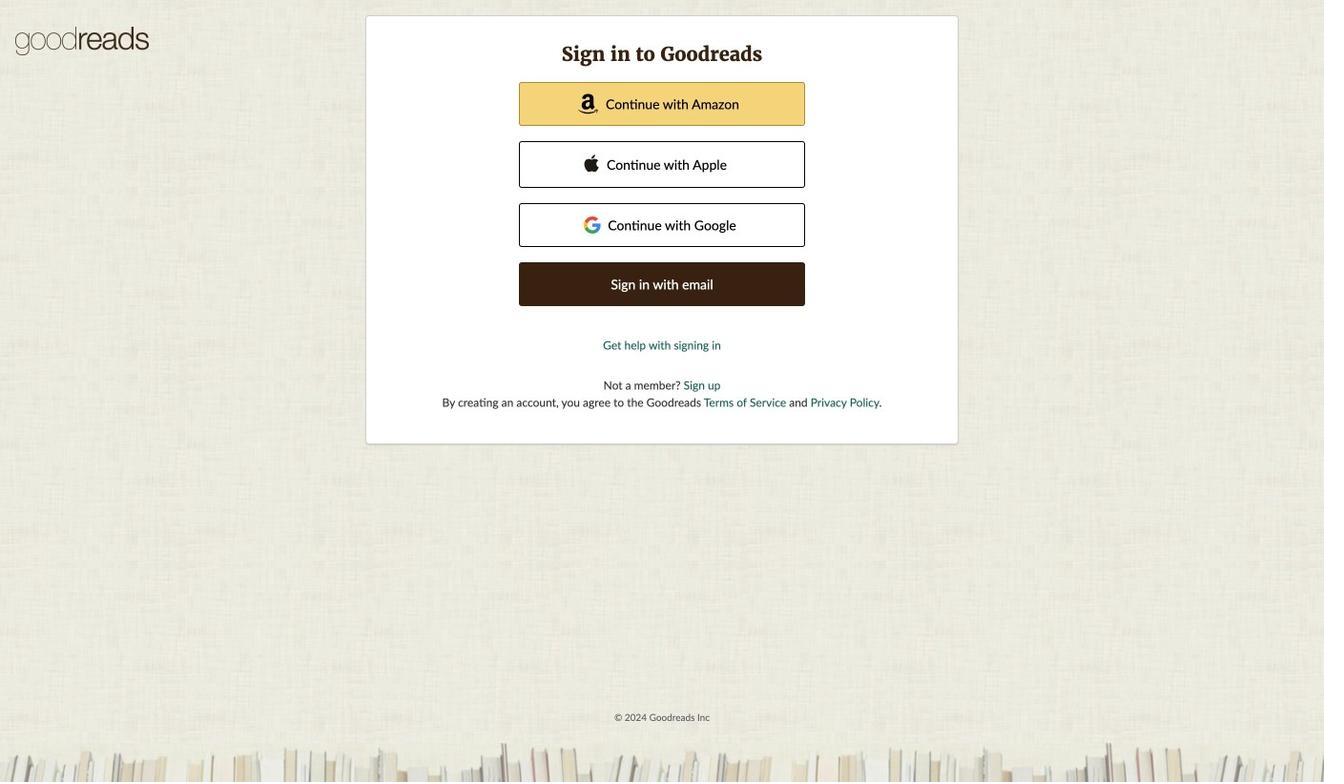 Task type: locate. For each thing, give the bounding box(es) containing it.
goodreads: book reviews, recommendations, and discussion image
[[15, 27, 149, 56]]



Task type: vqa. For each thing, say whether or not it's contained in the screenshot.
10 within the Read With Jenna (Official) 24875 members · Active 10 hours ago When anyone on the TODAY team is looking for a book recommendation, there is only one person to turn to: Jenna Bush Hager.  Jenna will select a book and as you read along, we'll be posting updates ...
no



